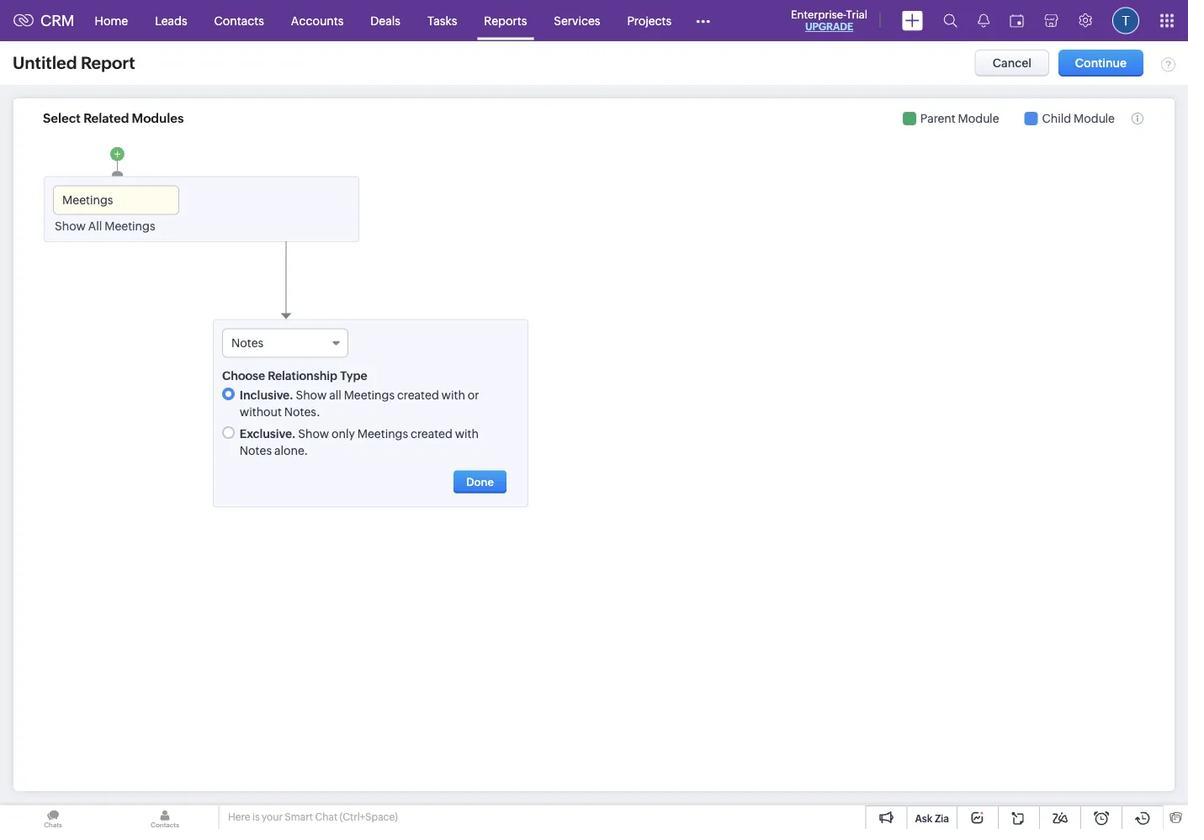 Task type: vqa. For each thing, say whether or not it's contained in the screenshot.
Email
no



Task type: describe. For each thing, give the bounding box(es) containing it.
inclusive.
[[240, 388, 293, 402]]

projects
[[627, 14, 672, 27]]

show all meetings
[[55, 219, 155, 232]]

or
[[468, 388, 479, 402]]

deals link
[[357, 0, 414, 41]]

search image
[[943, 13, 958, 28]]

services
[[554, 14, 600, 27]]

Other Modules field
[[685, 7, 721, 34]]

enterprise-trial upgrade
[[791, 8, 868, 32]]

reports link
[[471, 0, 540, 41]]

created for show all meetings created with or without notes.
[[397, 388, 439, 402]]

done button
[[454, 471, 507, 493]]

contacts
[[214, 14, 264, 27]]

ask zia
[[915, 813, 949, 825]]

module for child module
[[1074, 112, 1115, 125]]

show for all
[[296, 388, 327, 402]]

show all meetings created with or without notes.
[[240, 388, 479, 418]]

untitled report
[[13, 53, 135, 73]]

home link
[[81, 0, 141, 41]]

is
[[252, 812, 260, 823]]

upgrade
[[805, 21, 853, 32]]

profile element
[[1102, 0, 1149, 41]]

notes inside field
[[231, 336, 264, 350]]

profile image
[[1112, 7, 1139, 34]]

continue
[[1075, 56, 1127, 70]]

created for show only meetings created with notes alone.
[[411, 427, 453, 440]]

report
[[81, 53, 135, 73]]

show only meetings created with notes alone.
[[240, 427, 479, 457]]

relationship
[[268, 369, 338, 382]]

tasks link
[[414, 0, 471, 41]]

chats image
[[0, 806, 106, 830]]

accounts
[[291, 14, 344, 27]]

enterprise-
[[791, 8, 846, 21]]

reports
[[484, 14, 527, 27]]

show for only
[[298, 427, 329, 440]]

choose
[[222, 369, 265, 382]]

ask
[[915, 813, 933, 825]]

calendar image
[[1010, 14, 1024, 27]]

deals
[[370, 14, 400, 27]]

projects link
[[614, 0, 685, 41]]

meetings for all
[[344, 388, 395, 402]]

Notes field
[[222, 329, 348, 358]]

meetings for only
[[357, 427, 408, 440]]

trial
[[846, 8, 868, 21]]

smart
[[285, 812, 313, 823]]

accounts link
[[278, 0, 357, 41]]

signals image
[[978, 13, 990, 28]]

chat
[[315, 812, 338, 823]]

with for show only meetings created with notes alone.
[[455, 427, 479, 440]]

notes.
[[284, 405, 320, 418]]

search element
[[933, 0, 968, 41]]



Task type: locate. For each thing, give the bounding box(es) containing it.
notes inside show only meetings created with notes alone.
[[240, 444, 272, 457]]

here is your smart chat (ctrl+space)
[[228, 812, 398, 823]]

show for all
[[55, 219, 86, 232]]

created inside show all meetings created with or without notes.
[[397, 388, 439, 402]]

alone.
[[274, 444, 308, 457]]

1 module from the left
[[958, 112, 999, 125]]

with for show all meetings created with or without notes.
[[441, 388, 465, 402]]

created down show all meetings created with or without notes.
[[411, 427, 453, 440]]

crm link
[[13, 12, 75, 29]]

(ctrl+space)
[[340, 812, 398, 823]]

2 vertical spatial show
[[298, 427, 329, 440]]

cancel
[[993, 56, 1032, 70]]

show inside show all meetings created with or without notes.
[[296, 388, 327, 402]]

created left or
[[397, 388, 439, 402]]

show up notes.
[[296, 388, 327, 402]]

module right the "child"
[[1074, 112, 1115, 125]]

all
[[329, 388, 341, 402]]

select
[[43, 111, 81, 126]]

1 vertical spatial with
[[455, 427, 479, 440]]

here
[[228, 812, 250, 823]]

0 vertical spatial show
[[55, 219, 86, 232]]

related
[[83, 111, 129, 126]]

only
[[332, 427, 355, 440]]

child
[[1042, 112, 1071, 125]]

notes up choose
[[231, 336, 264, 350]]

module
[[958, 112, 999, 125], [1074, 112, 1115, 125]]

show down notes.
[[298, 427, 329, 440]]

0 vertical spatial notes
[[231, 336, 264, 350]]

done
[[466, 476, 494, 488]]

parent module
[[920, 112, 999, 125]]

meetings inside show all meetings created with or without notes.
[[344, 388, 395, 402]]

1 vertical spatial created
[[411, 427, 453, 440]]

cancel button
[[975, 50, 1049, 77]]

select related modules
[[43, 111, 184, 126]]

1 vertical spatial notes
[[240, 444, 272, 457]]

created
[[397, 388, 439, 402], [411, 427, 453, 440]]

with left or
[[441, 388, 465, 402]]

zia
[[935, 813, 949, 825]]

untitled
[[13, 53, 77, 73]]

with inside show all meetings created with or without notes.
[[441, 388, 465, 402]]

signals element
[[968, 0, 1000, 41]]

1 vertical spatial show
[[296, 388, 327, 402]]

services link
[[540, 0, 614, 41]]

create menu image
[[902, 11, 923, 31]]

module right parent
[[958, 112, 999, 125]]

choose relationship type
[[222, 369, 367, 382]]

with down or
[[455, 427, 479, 440]]

meetings right "all"
[[104, 219, 155, 232]]

meetings
[[104, 219, 155, 232], [344, 388, 395, 402], [357, 427, 408, 440]]

child module
[[1042, 112, 1115, 125]]

meetings inside show only meetings created with notes alone.
[[357, 427, 408, 440]]

tasks
[[427, 14, 457, 27]]

all
[[88, 219, 102, 232]]

created inside show only meetings created with notes alone.
[[411, 427, 453, 440]]

type
[[340, 369, 367, 382]]

1 vertical spatial meetings
[[344, 388, 395, 402]]

None field
[[53, 186, 179, 215]]

contacts image
[[112, 806, 218, 830]]

0 vertical spatial created
[[397, 388, 439, 402]]

0 horizontal spatial module
[[958, 112, 999, 125]]

create menu element
[[892, 0, 933, 41]]

with inside show only meetings created with notes alone.
[[455, 427, 479, 440]]

2 vertical spatial meetings
[[357, 427, 408, 440]]

home
[[95, 14, 128, 27]]

leads
[[155, 14, 187, 27]]

crm
[[40, 12, 75, 29]]

module for parent module
[[958, 112, 999, 125]]

exclusive.
[[240, 427, 296, 440]]

continue button
[[1058, 50, 1144, 77]]

contacts link
[[201, 0, 278, 41]]

1 horizontal spatial module
[[1074, 112, 1115, 125]]

with
[[441, 388, 465, 402], [455, 427, 479, 440]]

notes
[[231, 336, 264, 350], [240, 444, 272, 457]]

0 vertical spatial meetings
[[104, 219, 155, 232]]

show inside show only meetings created with notes alone.
[[298, 427, 329, 440]]

notes down exclusive.
[[240, 444, 272, 457]]

meetings for all
[[104, 219, 155, 232]]

modules
[[132, 111, 184, 126]]

2 module from the left
[[1074, 112, 1115, 125]]

meetings down show all meetings created with or without notes.
[[357, 427, 408, 440]]

show
[[55, 219, 86, 232], [296, 388, 327, 402], [298, 427, 329, 440]]

leads link
[[141, 0, 201, 41]]

without
[[240, 405, 282, 418]]

show left "all"
[[55, 219, 86, 232]]

parent
[[920, 112, 956, 125]]

your
[[262, 812, 283, 823]]

meetings down type
[[344, 388, 395, 402]]

0 vertical spatial with
[[441, 388, 465, 402]]



